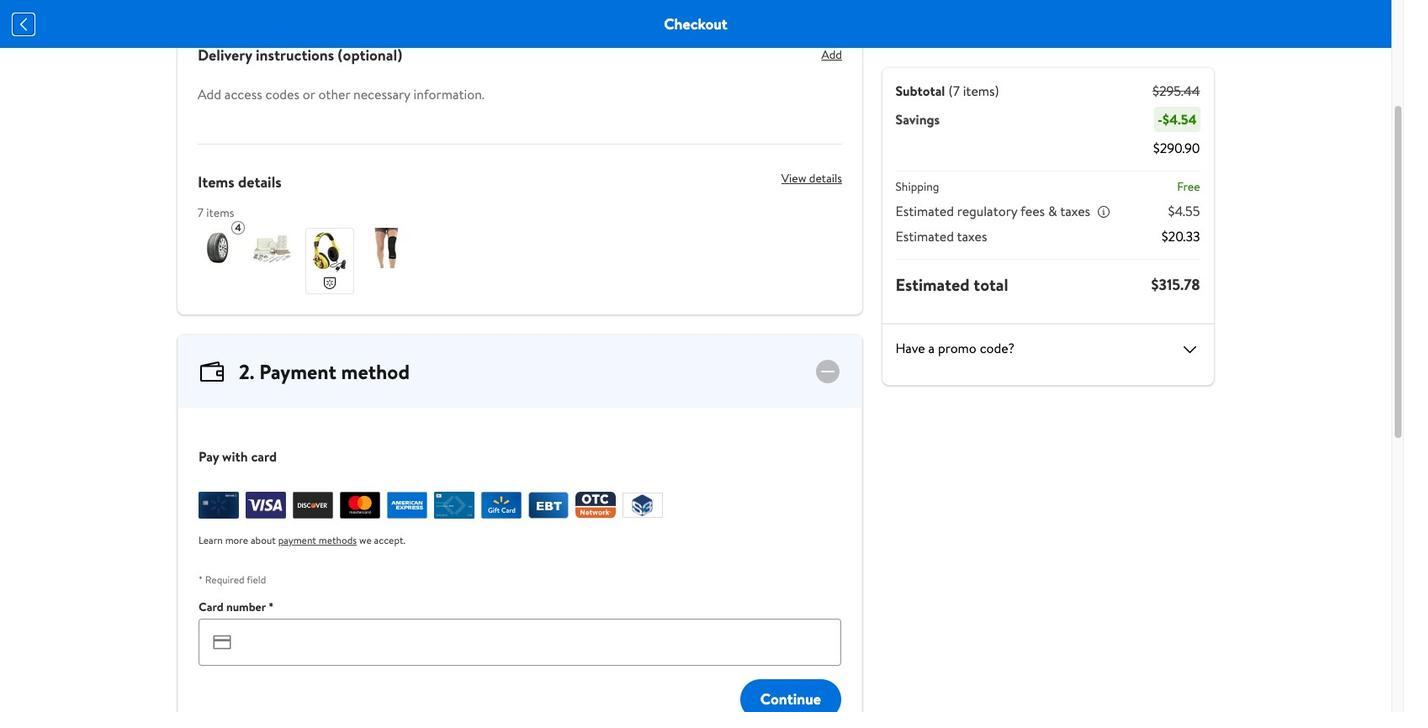 Task type: locate. For each thing, give the bounding box(es) containing it.
taxes
[[1061, 202, 1091, 220], [958, 227, 988, 246]]

items)
[[964, 82, 1000, 100]]

&
[[1049, 202, 1058, 220]]

4
[[235, 220, 241, 235]]

-$4.54
[[1158, 110, 1197, 129]]

0 vertical spatial add
[[822, 46, 842, 63]]

1 horizontal spatial taxes
[[1061, 202, 1091, 220]]

add for add
[[822, 46, 842, 63]]

codes
[[265, 85, 300, 104]]

pokemon pikachu headphones for kids with built in volume limiting feature for kid friendly safe listening with addon services image
[[310, 232, 350, 273]]

learn more about payment methods we accept.
[[199, 534, 405, 548]]

visa image
[[246, 492, 286, 519]]

(7
[[949, 82, 960, 100]]

method
[[341, 358, 410, 386]]

7
[[198, 204, 204, 221]]

number
[[226, 599, 266, 616]]

details
[[809, 170, 842, 187], [238, 172, 282, 193]]

* right number
[[269, 599, 274, 616]]

1 vertical spatial taxes
[[958, 227, 988, 246]]

estimated regulatory fees & taxes
[[896, 202, 1091, 220]]

1 vertical spatial add
[[198, 85, 221, 104]]

view details button
[[768, 165, 842, 192]]

items
[[198, 172, 235, 193]]

1 vertical spatial estimated
[[896, 227, 955, 246]]

subtotal
[[896, 82, 946, 100]]

methods
[[319, 534, 357, 548]]

0 vertical spatial *
[[199, 573, 203, 587]]

0 vertical spatial taxes
[[1061, 202, 1091, 220]]

(optional)
[[338, 44, 402, 65]]

1 estimated from the top
[[896, 202, 955, 220]]

*
[[199, 573, 203, 587], [269, 599, 274, 616]]

payment methods link
[[278, 534, 357, 548]]

estimated
[[896, 202, 955, 220], [896, 227, 955, 246], [896, 273, 970, 296]]

continue button
[[740, 680, 842, 713]]

estimated for estimated taxes
[[896, 227, 955, 246]]

access
[[225, 85, 262, 104]]

2.
[[239, 358, 255, 386]]

0 horizontal spatial details
[[238, 172, 282, 193]]

payment
[[278, 534, 316, 548]]

regulatory
[[958, 202, 1018, 220]]

other
[[318, 85, 350, 104]]

fees
[[1021, 202, 1046, 220]]

continue
[[761, 689, 821, 710]]

details right view
[[809, 170, 842, 187]]

0 vertical spatial estimated
[[896, 202, 955, 220]]

$290.90
[[1154, 139, 1201, 157]]

details inside dropdown button
[[809, 170, 842, 187]]

card
[[251, 448, 277, 466]]

learn
[[199, 534, 223, 548]]

martha stewart everyday 20-piece bakeware combo set image
[[252, 228, 292, 268]]

2 vertical spatial estimated
[[896, 273, 970, 296]]

details right items
[[238, 172, 282, 193]]

taxes right &
[[1061, 202, 1091, 220]]

have a promo code?
[[896, 339, 1015, 358]]

-
[[1158, 110, 1163, 129]]

1 horizontal spatial details
[[809, 170, 842, 187]]

0 horizontal spatial add
[[198, 85, 221, 104]]

free
[[1178, 178, 1201, 195]]

otc network card image
[[576, 492, 616, 519]]

taxes down regulatory
[[958, 227, 988, 246]]

have a promo code? image
[[1181, 340, 1201, 360]]

* left required
[[199, 573, 203, 587]]

1 horizontal spatial add
[[822, 46, 842, 63]]

* required field
[[199, 573, 266, 587]]

add access codes or other necessary information.
[[198, 85, 485, 104]]

$20.33
[[1162, 227, 1201, 246]]

add
[[822, 46, 842, 63], [198, 85, 221, 104]]

electronic benefits transfer image
[[528, 492, 569, 519]]

2 estimated from the top
[[896, 227, 955, 246]]

1 horizontal spatial *
[[269, 599, 274, 616]]

Card number * text field
[[199, 619, 842, 666]]

3 estimated from the top
[[896, 273, 970, 296]]

pay with card
[[199, 448, 277, 466]]

copper compression knee brace and support sleeve for women and men - large / x-large image
[[368, 228, 408, 268]]

necessary
[[353, 85, 410, 104]]

7 items
[[198, 204, 234, 221]]

checkout
[[664, 13, 728, 35]]

subtotal (7 items)
[[896, 82, 1000, 100]]



Task type: vqa. For each thing, say whether or not it's contained in the screenshot.
field
yes



Task type: describe. For each thing, give the bounding box(es) containing it.
$4.55
[[1169, 202, 1201, 220]]

about
[[251, 534, 276, 548]]

medicare advantage card image
[[623, 492, 663, 519]]

more information on regulatory fees and taxes image
[[1098, 205, 1111, 219]]

gift card image
[[481, 492, 522, 519]]

back image
[[13, 14, 34, 34]]

discover image
[[293, 492, 333, 519]]

have
[[896, 339, 926, 358]]

card
[[199, 599, 223, 616]]

0 horizontal spatial *
[[199, 573, 203, 587]]

code?
[[980, 339, 1015, 358]]

savings
[[896, 110, 941, 129]]

walmart rewards image
[[199, 492, 239, 519]]

0 horizontal spatial taxes
[[958, 227, 988, 246]]

more
[[225, 534, 248, 548]]

1 vertical spatial *
[[269, 599, 274, 616]]

blackhawk street-h hh11 uhp 195/55r15 85v passenger tire, quantity 4 image
[[198, 228, 238, 268]]

mastercard image
[[340, 492, 380, 519]]

details for items details
[[238, 172, 282, 193]]

american express image
[[387, 492, 427, 519]]

instructions
[[256, 44, 334, 65]]

pay
[[199, 448, 219, 466]]

estimated taxes
[[896, 227, 988, 246]]

details for view details
[[809, 170, 842, 187]]

estimated total
[[896, 273, 1009, 296]]

$4.54
[[1163, 110, 1197, 129]]

or
[[303, 85, 315, 104]]

add button
[[822, 38, 842, 72]]

2. payment method
[[239, 358, 410, 386]]

$295.44
[[1153, 82, 1201, 100]]

payment
[[259, 358, 336, 386]]

delivery
[[198, 44, 252, 65]]

items details
[[198, 172, 282, 193]]

promo
[[939, 339, 977, 358]]

delivery instructions (optional)
[[198, 44, 402, 65]]

view
[[782, 170, 807, 187]]

we
[[359, 534, 372, 548]]

shipping
[[896, 178, 940, 195]]

items
[[206, 204, 234, 221]]

accept.
[[374, 534, 405, 548]]

add for add access codes or other necessary information.
[[198, 85, 221, 104]]

field
[[247, 573, 266, 587]]

sam's mastercard image
[[434, 492, 475, 519]]

required
[[205, 573, 245, 587]]

a
[[929, 339, 935, 358]]

information.
[[414, 85, 485, 104]]

$315.78
[[1152, 274, 1201, 295]]

total
[[974, 273, 1009, 296]]

estimated for estimated regulatory fees & taxes
[[896, 202, 955, 220]]

view details
[[782, 170, 842, 187]]

card number *
[[199, 599, 274, 616]]

estimated for estimated total
[[896, 273, 970, 296]]

with
[[222, 448, 248, 466]]



